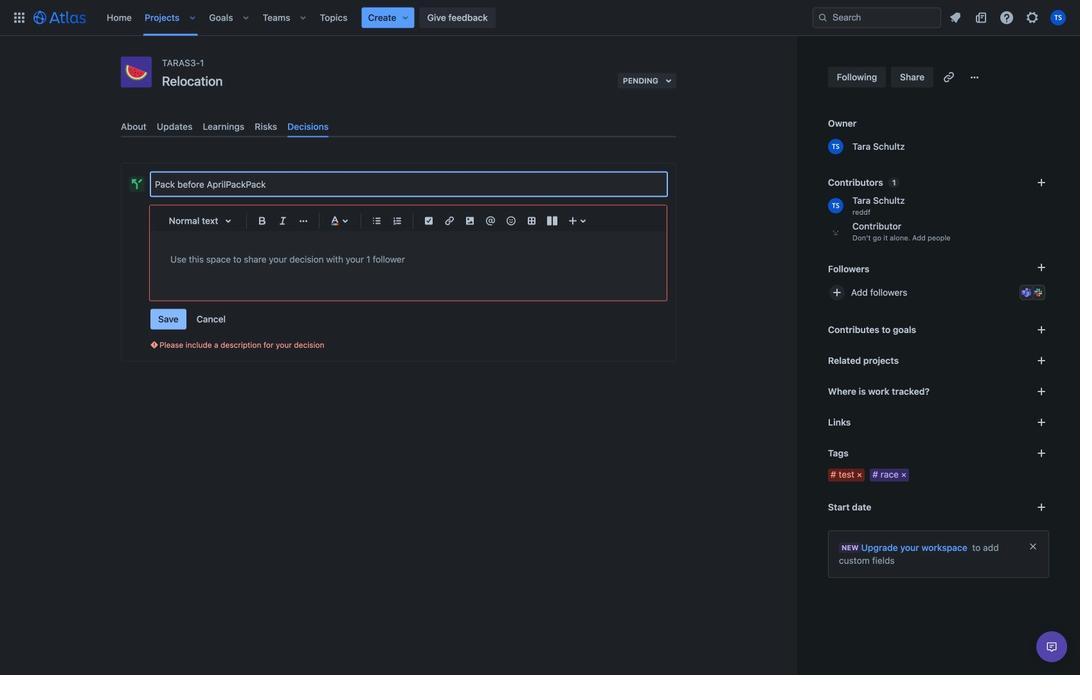 Task type: locate. For each thing, give the bounding box(es) containing it.
open intercom messenger image
[[1045, 639, 1060, 655]]

banner
[[0, 0, 1081, 36]]

group
[[151, 309, 234, 330]]

add image, video, or file image
[[462, 213, 478, 229]]

1 close tag image from the left
[[855, 470, 865, 480]]

account image
[[1051, 10, 1066, 25]]

add team or contributors image
[[1034, 175, 1050, 190]]

add goals image
[[1034, 322, 1050, 338]]

decision icon image
[[132, 179, 142, 190]]

search image
[[818, 13, 828, 23]]

add work tracking links image
[[1034, 384, 1050, 399]]

error image
[[149, 340, 160, 350]]

emoji : image
[[504, 213, 519, 229]]

None search field
[[813, 7, 942, 28]]

add related project image
[[1034, 353, 1050, 369]]

bullet list ⌘⇧8 image
[[369, 213, 385, 229]]

slack logo showing nan channels are connected to this project image
[[1034, 288, 1044, 298]]

mention @ image
[[483, 213, 498, 229]]

tab list
[[116, 116, 682, 137]]

1 horizontal spatial close tag image
[[899, 470, 909, 480]]

close tag image
[[855, 470, 865, 480], [899, 470, 909, 480]]

2 close tag image from the left
[[899, 470, 909, 480]]

add a follower image
[[1034, 260, 1050, 275]]

0 horizontal spatial close tag image
[[855, 470, 865, 480]]

set start date image
[[1034, 500, 1050, 515]]

What's the summary of your decision? text field
[[151, 173, 667, 196]]

add follower image
[[830, 285, 845, 300]]



Task type: vqa. For each thing, say whether or not it's contained in the screenshot.
Goal icon
no



Task type: describe. For each thing, give the bounding box(es) containing it.
action item [] image
[[421, 213, 437, 229]]

table ⇧⌥t image
[[524, 213, 540, 229]]

close banner image
[[1029, 542, 1039, 552]]

bold ⌘b image
[[255, 213, 270, 229]]

italic ⌘i image
[[275, 213, 291, 229]]

switch to... image
[[12, 10, 27, 25]]

text formatting group
[[252, 211, 314, 231]]

top element
[[8, 0, 813, 36]]

settings image
[[1025, 10, 1041, 25]]

add link image
[[1034, 415, 1050, 430]]

layouts image
[[545, 213, 560, 229]]

numbered list ⌘⇧7 image
[[390, 213, 405, 229]]

list formating group
[[367, 211, 408, 231]]

link ⌘k image
[[442, 213, 457, 229]]

add tag image
[[1034, 446, 1050, 461]]

Main content area, start typing to enter text. text field
[[170, 252, 646, 267]]

notifications image
[[948, 10, 964, 25]]

Search field
[[813, 7, 942, 28]]

more formatting image
[[296, 213, 311, 229]]

help image
[[1000, 10, 1015, 25]]

msteams logo showing  channels are connected to this project image
[[1022, 288, 1032, 298]]



